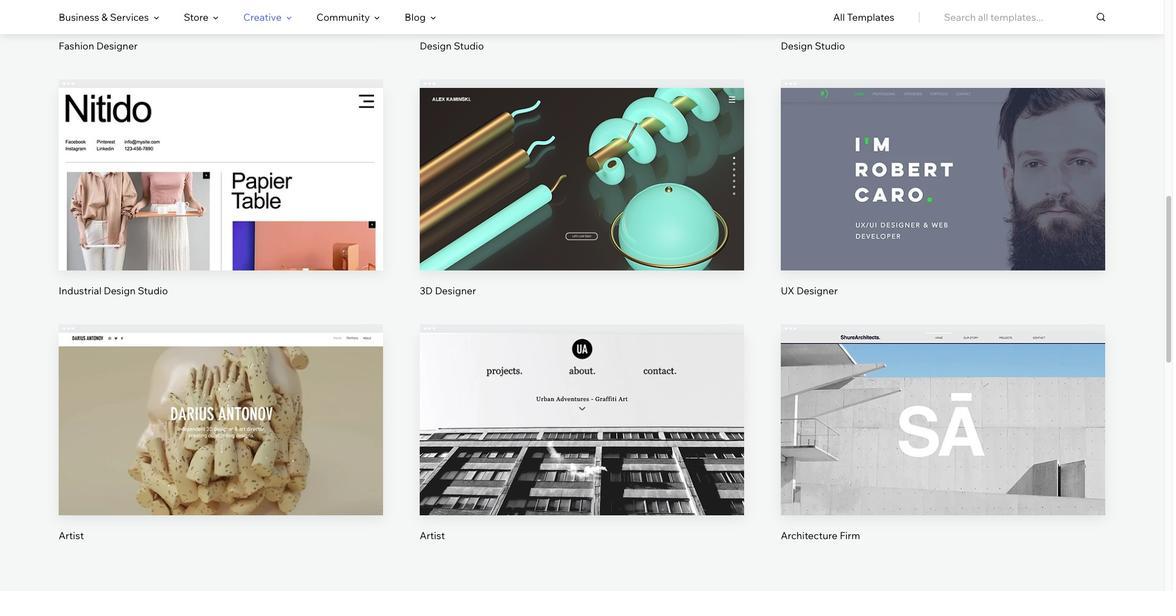 Task type: locate. For each thing, give the bounding box(es) containing it.
2 design website templates - design studio image from the left
[[781, 0, 1106, 26]]

1 design website templates - artist image from the left
[[59, 333, 383, 516]]

view button inside architecture firm group
[[914, 433, 972, 462]]

design studio down blog
[[420, 40, 484, 52]]

design studio down the all
[[781, 40, 845, 52]]

view inside ux designer "group"
[[932, 197, 955, 209]]

edit button inside industrial design studio group
[[192, 147, 250, 176]]

edit button inside architecture firm group
[[914, 391, 972, 421]]

artist
[[59, 530, 84, 542], [420, 530, 445, 542]]

designer down "&"
[[96, 40, 138, 52]]

designer for fashion designer
[[96, 40, 138, 52]]

0 horizontal spatial artist group
[[59, 325, 383, 543]]

designer
[[96, 40, 138, 52], [435, 285, 476, 297], [797, 285, 838, 297]]

edit for ux
[[934, 155, 953, 167]]

1 horizontal spatial artist group
[[420, 325, 744, 543]]

view inside industrial design studio group
[[210, 197, 232, 209]]

view button
[[192, 188, 250, 217], [553, 188, 611, 217], [914, 188, 972, 217], [192, 433, 250, 462], [553, 433, 611, 462], [914, 433, 972, 462]]

2 horizontal spatial design
[[781, 40, 813, 52]]

designer right ux at the right of the page
[[797, 285, 838, 297]]

business
[[59, 11, 99, 23]]

design inside industrial design studio group
[[104, 285, 136, 297]]

view button inside industrial design studio group
[[192, 188, 250, 217]]

2 design website templates - artist image from the left
[[420, 333, 744, 516]]

design website templates - design studio image for 2nd "design studio" group from the right
[[420, 0, 744, 26]]

view for architecture
[[932, 442, 955, 454]]

design studio for 2nd "design studio" group from the right
[[420, 40, 484, 52]]

services
[[110, 11, 149, 23]]

edit button inside 3d designer group
[[553, 147, 611, 176]]

firm
[[840, 530, 861, 542]]

0 horizontal spatial design
[[104, 285, 136, 297]]

view inside 3d designer group
[[571, 197, 593, 209]]

1 horizontal spatial design studio group
[[781, 0, 1106, 53]]

2 design studio group from the left
[[781, 0, 1106, 53]]

design for 2nd "design studio" group from the right
[[420, 40, 452, 52]]

2 artist from the left
[[420, 530, 445, 542]]

1 horizontal spatial artist
[[420, 530, 445, 542]]

2 artist group from the left
[[420, 325, 744, 543]]

design website templates - design studio image
[[420, 0, 744, 26], [781, 0, 1106, 26]]

1 horizontal spatial design studio
[[781, 40, 845, 52]]

studio
[[454, 40, 484, 52], [815, 40, 845, 52], [138, 285, 168, 297]]

artist for first artist group from right
[[420, 530, 445, 542]]

design
[[420, 40, 452, 52], [781, 40, 813, 52], [104, 285, 136, 297]]

all
[[834, 11, 845, 23]]

0 horizontal spatial design website templates - design studio image
[[420, 0, 744, 26]]

1 artist from the left
[[59, 530, 84, 542]]

fashion designer group
[[59, 0, 383, 53]]

0 horizontal spatial designer
[[96, 40, 138, 52]]

0 horizontal spatial studio
[[138, 285, 168, 297]]

1 design website templates - design studio image from the left
[[420, 0, 744, 26]]

1 horizontal spatial studio
[[454, 40, 484, 52]]

design studio for second "design studio" group from the left
[[781, 40, 845, 52]]

view button inside 3d designer group
[[553, 188, 611, 217]]

industrial
[[59, 285, 102, 297]]

view inside architecture firm group
[[932, 442, 955, 454]]

Search search field
[[944, 0, 1106, 34]]

design website templates - artist image
[[59, 333, 383, 516], [420, 333, 744, 516]]

categories by subject element
[[59, 1, 436, 34]]

1 horizontal spatial design
[[420, 40, 452, 52]]

design studio group
[[420, 0, 744, 53], [781, 0, 1106, 53]]

designer for ux designer
[[797, 285, 838, 297]]

0 horizontal spatial design studio group
[[420, 0, 744, 53]]

view for ux
[[932, 197, 955, 209]]

2 horizontal spatial designer
[[797, 285, 838, 297]]

edit inside 3d designer group
[[573, 155, 591, 167]]

design website templates - fashion designer image
[[59, 0, 383, 26]]

1 artist group from the left
[[59, 325, 383, 543]]

ux
[[781, 285, 795, 297]]

design studio
[[420, 40, 484, 52], [781, 40, 845, 52]]

designer for 3d designer
[[435, 285, 476, 297]]

edit button for 3d
[[553, 147, 611, 176]]

1 horizontal spatial design website templates - artist image
[[420, 333, 744, 516]]

designer right 3d
[[435, 285, 476, 297]]

view button inside ux designer "group"
[[914, 188, 972, 217]]

design website templates - 3d designer image
[[420, 88, 744, 271]]

industrial design studio
[[59, 285, 168, 297]]

1 horizontal spatial designer
[[435, 285, 476, 297]]

design website templates - artist image for first artist group
[[59, 333, 383, 516]]

&
[[101, 11, 108, 23]]

edit inside industrial design studio group
[[212, 155, 230, 167]]

edit button
[[192, 147, 250, 176], [553, 147, 611, 176], [914, 147, 972, 176], [192, 391, 250, 421], [553, 391, 611, 421], [914, 391, 972, 421]]

0 horizontal spatial design website templates - artist image
[[59, 333, 383, 516]]

1 design studio group from the left
[[420, 0, 744, 53]]

None search field
[[944, 0, 1106, 34]]

all templates
[[834, 11, 895, 23]]

edit inside architecture firm group
[[934, 400, 953, 412]]

0 horizontal spatial design studio
[[420, 40, 484, 52]]

design website templates - ux designer image
[[781, 88, 1106, 271]]

community
[[317, 11, 370, 23]]

1 horizontal spatial design website templates - design studio image
[[781, 0, 1106, 26]]

edit button inside ux designer "group"
[[914, 147, 972, 176]]

edit inside ux designer "group"
[[934, 155, 953, 167]]

edit
[[212, 155, 230, 167], [573, 155, 591, 167], [934, 155, 953, 167], [212, 400, 230, 412], [573, 400, 591, 412], [934, 400, 953, 412]]

2 design studio from the left
[[781, 40, 845, 52]]

view
[[210, 197, 232, 209], [571, 197, 593, 209], [932, 197, 955, 209], [210, 442, 232, 454], [571, 442, 593, 454], [932, 442, 955, 454]]

view button for ux
[[914, 188, 972, 217]]

designer inside "group"
[[797, 285, 838, 297]]

0 horizontal spatial artist
[[59, 530, 84, 542]]

artist group
[[59, 325, 383, 543], [420, 325, 744, 543]]

1 design studio from the left
[[420, 40, 484, 52]]



Task type: describe. For each thing, give the bounding box(es) containing it.
edit button for ux
[[914, 147, 972, 176]]

edit button for architecture
[[914, 391, 972, 421]]

3d
[[420, 285, 433, 297]]

industrial design studio group
[[59, 80, 383, 298]]

ux designer
[[781, 285, 838, 297]]

edit for industrial
[[212, 155, 230, 167]]

design website templates - industrial design studio image
[[59, 88, 383, 271]]

architecture firm
[[781, 530, 861, 542]]

business & services
[[59, 11, 149, 23]]

edit button for industrial
[[192, 147, 250, 176]]

2 horizontal spatial studio
[[815, 40, 845, 52]]

design website templates - architecture firm image
[[781, 333, 1106, 516]]

architecture
[[781, 530, 838, 542]]

view button for industrial
[[192, 188, 250, 217]]

3d designer group
[[420, 80, 744, 298]]

creative
[[243, 11, 282, 23]]

edit for 3d
[[573, 155, 591, 167]]

view button for 3d
[[553, 188, 611, 217]]

categories. use the left and right arrow keys to navigate the menu element
[[0, 0, 1164, 34]]

design website templates - artist image for first artist group from right
[[420, 333, 744, 516]]

view button for architecture
[[914, 433, 972, 462]]

edit for architecture
[[934, 400, 953, 412]]

ux designer group
[[781, 80, 1106, 298]]

fashion designer
[[59, 40, 138, 52]]

view for 3d
[[571, 197, 593, 209]]

design for second "design studio" group from the left
[[781, 40, 813, 52]]

templates
[[847, 11, 895, 23]]

architecture firm group
[[781, 325, 1106, 543]]

fashion
[[59, 40, 94, 52]]

3d designer
[[420, 285, 476, 297]]

artist for first artist group
[[59, 530, 84, 542]]

blog
[[405, 11, 426, 23]]

store
[[184, 11, 209, 23]]

design website templates - design studio image for second "design studio" group from the left
[[781, 0, 1106, 26]]

studio inside group
[[138, 285, 168, 297]]

all templates link
[[834, 1, 895, 34]]

view for industrial
[[210, 197, 232, 209]]



Task type: vqa. For each thing, say whether or not it's contained in the screenshot.
50 GB storage
no



